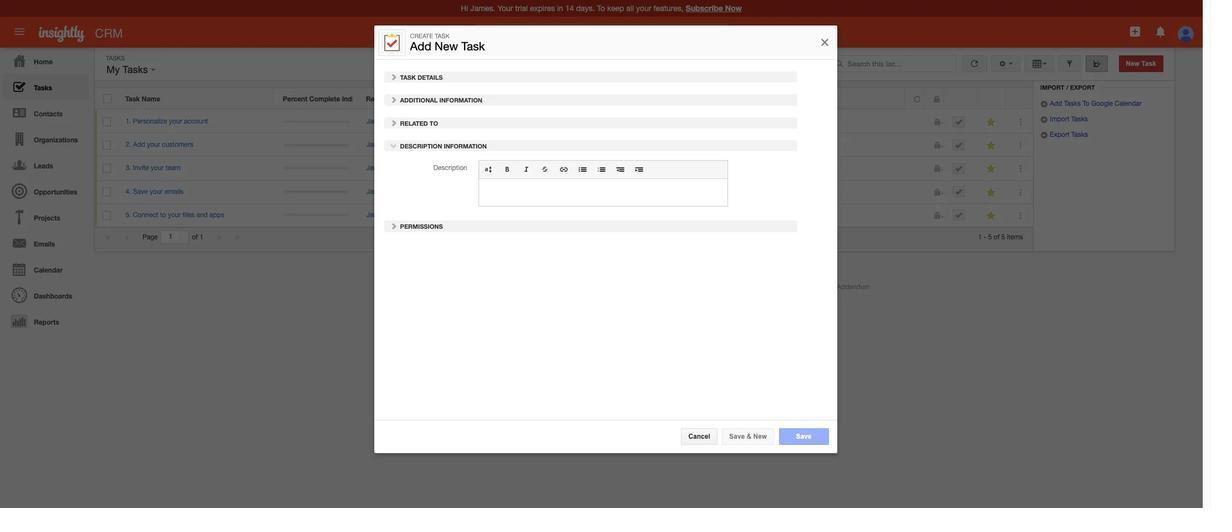 Task type: locate. For each thing, give the bounding box(es) containing it.
save inside button
[[796, 433, 812, 441]]

2 following image from the top
[[987, 164, 997, 174]]

Search this list... text field
[[832, 55, 957, 72]]

-
[[984, 234, 987, 241]]

3.
[[126, 164, 131, 172]]

toolbar
[[479, 161, 728, 179]]

tasks up contacts link
[[34, 84, 52, 92]]

1 vertical spatial import
[[1050, 115, 1070, 123]]

recycle bin link
[[1041, 70, 1099, 79]]

crm
[[95, 27, 123, 40]]

your for add
[[147, 141, 160, 149]]

0 vertical spatial following image
[[987, 117, 997, 128]]

information down additional information
[[444, 142, 487, 149]]

task owner
[[599, 95, 636, 103]]

1 down and
[[200, 234, 203, 241]]

due
[[540, 95, 553, 103]]

1 vertical spatial description
[[433, 164, 467, 172]]

chevron right image for task details
[[390, 73, 397, 81]]

new right show sidebar image
[[1126, 60, 1140, 68]]

1 vertical spatial calendar
[[34, 266, 63, 275]]

opportunities
[[34, 188, 77, 196]]

import up export tasks link
[[1050, 115, 1070, 123]]

import left the /
[[1041, 84, 1065, 91]]

your left emails
[[150, 188, 163, 196]]

0 vertical spatial export
[[1071, 84, 1095, 91]]

0 horizontal spatial 5
[[989, 234, 992, 241]]

home
[[34, 58, 53, 66]]

1 horizontal spatial export
[[1071, 84, 1095, 91]]

1 chevron right image from the top
[[390, 96, 397, 104]]

description down related to
[[400, 142, 442, 149]]

tasks my tasks
[[106, 55, 151, 75]]

chevron right image left user
[[390, 96, 397, 104]]

0 horizontal spatial add
[[133, 141, 145, 149]]

create
[[410, 33, 433, 39]]

james peterson for 2. add your customers
[[367, 141, 415, 149]]

refresh list image
[[970, 60, 980, 68]]

1 horizontal spatial add
[[410, 39, 432, 53]]

dashboards link
[[3, 282, 89, 308]]

row containing 5. connect to your files and apps
[[95, 204, 1034, 227]]

5 row from the top
[[95, 181, 1034, 204]]

peterson
[[388, 118, 415, 125], [388, 141, 415, 149], [621, 141, 647, 149], [388, 164, 415, 172], [621, 164, 647, 172], [388, 188, 415, 196], [388, 211, 415, 219]]

new
[[435, 39, 458, 53], [1126, 60, 1140, 68], [754, 433, 767, 441]]

files
[[183, 211, 195, 219]]

row group containing 1. personalize your account
[[95, 110, 1034, 227]]

0 vertical spatial chevron right image
[[390, 73, 397, 81]]

save right &
[[796, 433, 812, 441]]

to inside add new task dialog
[[430, 119, 438, 126]]

started
[[769, 141, 791, 149]]

tasks link
[[3, 74, 89, 100]]

calendar inside navigation
[[34, 266, 63, 275]]

close image
[[820, 36, 831, 49]]

0 horizontal spatial save
[[133, 188, 148, 196]]

add up task details
[[410, 39, 432, 53]]

leads link
[[3, 152, 89, 178]]

add right 2.
[[133, 141, 145, 149]]

new task
[[1126, 60, 1157, 68]]

6 row from the top
[[95, 204, 1034, 227]]

customers
[[162, 141, 193, 149]]

export tasks link
[[1041, 131, 1089, 139]]

tasks right my
[[122, 64, 148, 75]]

row group
[[95, 110, 1034, 227]]

2 row from the top
[[95, 110, 1034, 134]]

0 vertical spatial description
[[400, 142, 442, 149]]

4 row from the top
[[95, 157, 1034, 181]]

row containing 3. invite your team
[[95, 157, 1034, 181]]

0 vertical spatial following image
[[987, 141, 997, 151]]

import / export
[[1041, 84, 1095, 91]]

not
[[757, 141, 768, 149]]

2 5 from the left
[[1002, 234, 1006, 241]]

0 horizontal spatial 1
[[200, 234, 203, 241]]

navigation
[[0, 48, 89, 335]]

date due
[[524, 95, 553, 103]]

cell
[[275, 110, 358, 134], [516, 110, 591, 134], [591, 110, 748, 134], [748, 110, 906, 134], [906, 110, 925, 134], [925, 110, 945, 134], [945, 110, 978, 134], [275, 134, 358, 157], [516, 134, 591, 157], [906, 134, 925, 157], [925, 134, 945, 157], [945, 134, 978, 157], [275, 157, 358, 181], [516, 157, 591, 181], [748, 157, 906, 181], [906, 157, 925, 181], [925, 157, 945, 181], [945, 157, 978, 181], [275, 181, 358, 204], [516, 181, 591, 204], [591, 181, 748, 204], [748, 181, 906, 204], [906, 181, 925, 204], [925, 181, 945, 204], [945, 181, 978, 204], [275, 204, 358, 227], [516, 204, 591, 227], [591, 204, 748, 227], [748, 204, 906, 227], [906, 204, 925, 227], [925, 204, 945, 227], [945, 204, 978, 227]]

following image
[[987, 117, 997, 128], [987, 164, 997, 174]]

None checkbox
[[103, 211, 111, 220]]

save inside button
[[730, 433, 745, 441]]

2 vertical spatial following image
[[987, 211, 997, 221]]

1 vertical spatial chevron right image
[[390, 119, 397, 126]]

organizations
[[34, 136, 78, 144]]

1 vertical spatial new
[[1126, 60, 1140, 68]]

bin
[[1083, 70, 1093, 78]]

2 vertical spatial new
[[754, 433, 767, 441]]

additional
[[400, 96, 438, 104]]

of down "files"
[[192, 234, 198, 241]]

5
[[989, 234, 992, 241], [1002, 234, 1006, 241]]

james peterson for 3. invite your team
[[367, 164, 415, 172]]

0 horizontal spatial new
[[435, 39, 458, 53]]

2 vertical spatial add
[[133, 141, 145, 149]]

1 vertical spatial export
[[1050, 131, 1070, 139]]

save
[[133, 188, 148, 196], [730, 433, 745, 441], [796, 433, 812, 441]]

to
[[1083, 100, 1090, 108], [430, 119, 438, 126]]

press ctrl + space to group column header
[[977, 88, 1005, 109], [1005, 88, 1033, 109]]

chevron right image
[[390, 73, 397, 81], [390, 222, 397, 230]]

1 horizontal spatial to
[[1083, 100, 1090, 108]]

save right '4.'
[[133, 188, 148, 196]]

cancel
[[689, 433, 711, 441]]

/
[[1067, 84, 1069, 91]]

2 column header from the left
[[925, 88, 944, 109]]

save left &
[[730, 433, 745, 441]]

save & new button
[[722, 429, 775, 445]]

0 horizontal spatial calendar
[[34, 266, 63, 275]]

description down description information on the left top
[[433, 164, 467, 172]]

james peterson link
[[367, 118, 415, 125], [367, 141, 415, 149], [599, 141, 647, 149], [367, 164, 415, 172], [599, 164, 647, 172], [367, 188, 415, 196], [367, 211, 415, 219]]

export down bin on the top of page
[[1071, 84, 1095, 91]]

description for description information
[[400, 142, 442, 149]]

your for personalize
[[169, 118, 182, 125]]

add up import tasks link
[[1050, 100, 1063, 108]]

personalize
[[133, 118, 167, 125]]

1 following image from the top
[[987, 117, 997, 128]]

2 following image from the top
[[987, 187, 997, 198]]

0 vertical spatial import
[[1041, 84, 1065, 91]]

press ctrl + space to group column header down display: grid image
[[1005, 88, 1033, 109]]

0 vertical spatial calendar
[[1115, 100, 1142, 108]]

show sidebar image
[[1093, 60, 1101, 68]]

0 vertical spatial chevron right image
[[390, 96, 397, 104]]

application inside add new task dialog
[[479, 160, 728, 207]]

row containing 2. add your customers
[[95, 134, 1034, 157]]

0 vertical spatial information
[[440, 96, 483, 104]]

1 following image from the top
[[987, 141, 997, 151]]

peterson for 3. invite your team
[[388, 164, 415, 172]]

james peterson link for 3. invite your team
[[367, 164, 415, 172]]

2 horizontal spatial new
[[1126, 60, 1140, 68]]

now
[[725, 3, 742, 13]]

2 horizontal spatial save
[[796, 433, 812, 441]]

information for additional information
[[440, 96, 483, 104]]

0 horizontal spatial to
[[430, 119, 438, 126]]

information down the details
[[440, 96, 483, 104]]

save inside row group
[[133, 188, 148, 196]]

2 chevron right image from the top
[[390, 222, 397, 230]]

recycle bin
[[1052, 70, 1093, 78]]

to left google
[[1083, 100, 1090, 108]]

tasks inside navigation
[[34, 84, 52, 92]]

description
[[400, 142, 442, 149], [433, 164, 467, 172]]

import
[[1041, 84, 1065, 91], [1050, 115, 1070, 123]]

1 horizontal spatial save
[[730, 433, 745, 441]]

organizations link
[[3, 126, 89, 152]]

your up 3. invite your team
[[147, 141, 160, 149]]

1 vertical spatial following image
[[987, 187, 997, 198]]

your left team
[[151, 164, 164, 172]]

row
[[95, 88, 1033, 109], [95, 110, 1034, 134], [95, 134, 1034, 157], [95, 157, 1034, 181], [95, 181, 1034, 204], [95, 204, 1034, 227]]

chevron right image
[[390, 96, 397, 104], [390, 119, 397, 126]]

tasks up import tasks
[[1064, 100, 1081, 108]]

import for import tasks
[[1050, 115, 1070, 123]]

press ctrl + space to group column header down refresh list icon
[[977, 88, 1005, 109]]

your left account
[[169, 118, 182, 125]]

not started
[[757, 141, 791, 149]]

2 press ctrl + space to group column header from the left
[[1005, 88, 1033, 109]]

1 horizontal spatial new
[[754, 433, 767, 441]]

1 row from the top
[[95, 88, 1033, 109]]

0 vertical spatial new
[[435, 39, 458, 53]]

cancel button
[[681, 429, 718, 445]]

following image
[[987, 141, 997, 151], [987, 187, 997, 198], [987, 211, 997, 221]]

import tasks link
[[1041, 115, 1088, 123]]

3 row from the top
[[95, 134, 1034, 157]]

add
[[410, 39, 432, 53], [1050, 100, 1063, 108], [133, 141, 145, 149]]

4.
[[126, 188, 131, 196]]

export down import tasks link
[[1050, 131, 1070, 139]]

2. add your customers
[[126, 141, 193, 149]]

complete
[[309, 95, 340, 103]]

1 horizontal spatial 5
[[1002, 234, 1006, 241]]

5 left the items
[[1002, 234, 1006, 241]]

peterson for 1. personalize your account
[[388, 118, 415, 125]]

0 vertical spatial add
[[410, 39, 432, 53]]

5 right -
[[989, 234, 992, 241]]

james peterson link for 1. personalize your account
[[367, 118, 415, 125]]

none checkbox inside row
[[103, 211, 111, 220]]

tasks
[[106, 55, 125, 62], [122, 64, 148, 75], [34, 84, 52, 92], [1064, 100, 1081, 108], [1072, 115, 1088, 123], [1072, 131, 1089, 139]]

james for 3. invite your team
[[367, 164, 386, 172]]

save for save button
[[796, 433, 812, 441]]

task details
[[399, 73, 443, 81]]

1 chevron right image from the top
[[390, 73, 397, 81]]

import for import / export
[[1041, 84, 1065, 91]]

None checkbox
[[103, 94, 112, 103], [103, 118, 111, 126], [103, 141, 111, 150], [103, 164, 111, 173], [103, 188, 111, 197], [103, 94, 112, 103], [103, 118, 111, 126], [103, 141, 111, 150], [103, 164, 111, 173], [103, 188, 111, 197]]

account
[[184, 118, 208, 125]]

application
[[479, 160, 728, 207]]

export
[[1071, 84, 1095, 91], [1050, 131, 1070, 139]]

james peterson link for 5. connect to your files and apps
[[367, 211, 415, 219]]

save button
[[779, 429, 829, 445]]

1 vertical spatial chevron right image
[[390, 222, 397, 230]]

1 press ctrl + space to group column header from the left
[[977, 88, 1005, 109]]

of
[[192, 234, 198, 241], [994, 234, 1000, 241]]

1 vertical spatial following image
[[987, 164, 997, 174]]

subscribe now
[[686, 3, 742, 13]]

new right &
[[754, 433, 767, 441]]

to right related
[[430, 119, 438, 126]]

calendar
[[1115, 100, 1142, 108], [34, 266, 63, 275]]

projects link
[[3, 204, 89, 230]]

information
[[440, 96, 483, 104], [444, 142, 487, 149]]

new right create
[[435, 39, 458, 53]]

save & new
[[730, 433, 767, 441]]

1 left -
[[979, 234, 982, 241]]

james peterson link for 4. save your emails
[[367, 188, 415, 196]]

1 5 from the left
[[989, 234, 992, 241]]

james peterson
[[367, 118, 415, 125], [367, 141, 415, 149], [599, 141, 647, 149], [367, 164, 415, 172], [599, 164, 647, 172], [367, 188, 415, 196], [367, 211, 415, 219]]

1 vertical spatial information
[[444, 142, 487, 149]]

1 vertical spatial to
[[430, 119, 438, 126]]

of right -
[[994, 234, 1000, 241]]

3 following image from the top
[[987, 211, 997, 221]]

column header
[[905, 88, 925, 109], [925, 88, 944, 109]]

percent
[[283, 95, 308, 103]]

subscribe
[[686, 3, 723, 13]]

calendar right google
[[1115, 100, 1142, 108]]

1
[[200, 234, 203, 241], [979, 234, 982, 241]]

2 chevron right image from the top
[[390, 119, 397, 126]]

emails link
[[3, 230, 89, 256]]

additional information
[[399, 96, 483, 104]]

chevron right image left related
[[390, 119, 397, 126]]

peterson for 4. save your emails
[[388, 188, 415, 196]]

recycle
[[1052, 70, 1081, 78]]

chevron right image left permissions
[[390, 222, 397, 230]]

chevron right image up responsible
[[390, 73, 397, 81]]

2 horizontal spatial add
[[1050, 100, 1063, 108]]

subscribe now link
[[686, 3, 742, 13]]

calendar up dashboards link on the bottom of page
[[34, 266, 63, 275]]



Task type: describe. For each thing, give the bounding box(es) containing it.
export tasks
[[1049, 131, 1089, 139]]

james for 2. add your customers
[[367, 141, 386, 149]]

my
[[107, 64, 120, 75]]

your for invite
[[151, 164, 164, 172]]

following image for 3. invite your team
[[987, 164, 997, 174]]

addendum
[[837, 283, 870, 291]]

new inside save & new button
[[754, 433, 767, 441]]

processing
[[803, 283, 836, 291]]

1 horizontal spatial of
[[994, 234, 1000, 241]]

chevron down image
[[390, 142, 397, 149]]

&
[[747, 433, 752, 441]]

3. invite your team link
[[126, 164, 186, 172]]

save for save & new
[[730, 433, 745, 441]]

1 vertical spatial add
[[1050, 100, 1063, 108]]

related
[[400, 119, 428, 126]]

description for description
[[433, 164, 467, 172]]

create task add new task
[[410, 33, 485, 53]]

1 - 5 of 5 items
[[979, 234, 1024, 241]]

and
[[197, 211, 208, 219]]

4. save your emails link
[[126, 188, 189, 196]]

projects
[[34, 214, 60, 222]]

add new task dialog
[[374, 25, 837, 454]]

invite
[[133, 164, 149, 172]]

contacts
[[34, 110, 63, 118]]

leads
[[34, 162, 53, 170]]

data processing addendum link
[[787, 283, 870, 291]]

1 column header from the left
[[905, 88, 925, 109]]

tasks down add tasks to google calendar link at right top
[[1072, 115, 1088, 123]]

Search all data.... text field
[[509, 23, 728, 43]]

0 vertical spatial to
[[1083, 100, 1090, 108]]

james peterson for 5. connect to your files and apps
[[367, 211, 415, 219]]

peterson for 5. connect to your files and apps
[[388, 211, 415, 219]]

james peterson for 4. save your emails
[[367, 188, 415, 196]]

data
[[787, 283, 801, 291]]

tasks up my
[[106, 55, 125, 62]]

1 horizontal spatial 1
[[979, 234, 982, 241]]

percent complete indicator responsible user
[[283, 95, 422, 103]]

information for description information
[[444, 142, 487, 149]]

apps
[[210, 211, 224, 219]]

1.
[[126, 118, 131, 125]]

new inside create task add new task
[[435, 39, 458, 53]]

following image for 1. personalize your account
[[987, 117, 997, 128]]

2. add your customers link
[[126, 141, 199, 149]]

owner
[[615, 95, 636, 103]]

my tasks button
[[104, 62, 158, 78]]

row containing 4. save your emails
[[95, 181, 1034, 204]]

task name
[[125, 95, 160, 103]]

james for 4. save your emails
[[367, 188, 386, 196]]

permissions
[[399, 223, 443, 230]]

emails
[[34, 240, 55, 249]]

description information
[[399, 142, 487, 149]]

details
[[418, 73, 443, 81]]

0 horizontal spatial of
[[192, 234, 198, 241]]

emails
[[165, 188, 184, 196]]

date
[[524, 95, 539, 103]]

chevron right image for permissions
[[390, 222, 397, 230]]

calendar link
[[3, 256, 89, 282]]

following image for 2. add your customers
[[987, 141, 997, 151]]

1. personalize your account
[[126, 118, 208, 125]]

reports link
[[3, 308, 89, 335]]

5. connect to your files and apps
[[126, 211, 224, 219]]

home link
[[3, 48, 89, 74]]

james peterson link for 2. add your customers
[[367, 141, 415, 149]]

following image for 4. save your emails
[[987, 187, 997, 198]]

peterson for 2. add your customers
[[388, 141, 415, 149]]

responsible
[[366, 95, 405, 103]]

import tasks
[[1049, 115, 1088, 123]]

2.
[[126, 141, 131, 149]]

notifications image
[[1154, 25, 1168, 38]]

contacts link
[[3, 100, 89, 126]]

add inside create task add new task
[[410, 39, 432, 53]]

1. personalize your account link
[[126, 118, 214, 125]]

chevron right image for additional information
[[390, 96, 397, 104]]

opportunities link
[[3, 178, 89, 204]]

add tasks to google calendar
[[1049, 100, 1142, 108]]

james for 1. personalize your account
[[367, 118, 386, 125]]

0 horizontal spatial export
[[1050, 131, 1070, 139]]

to
[[160, 211, 166, 219]]

google
[[1092, 100, 1113, 108]]

data processing addendum
[[787, 283, 870, 291]]

team
[[166, 164, 181, 172]]

james for 5. connect to your files and apps
[[367, 211, 386, 219]]

display: grid image
[[1032, 60, 1043, 68]]

1 horizontal spatial calendar
[[1115, 100, 1142, 108]]

5. connect to your files and apps link
[[126, 211, 230, 219]]

row containing task name
[[95, 88, 1033, 109]]

new inside new task link
[[1126, 60, 1140, 68]]

add tasks to google calendar link
[[1041, 100, 1142, 108]]

your right to
[[168, 211, 181, 219]]

toolbar inside application
[[479, 161, 728, 179]]

indicator
[[342, 95, 370, 103]]

row containing 1. personalize your account
[[95, 110, 1034, 134]]

user
[[407, 95, 422, 103]]

chevron right image for related to
[[390, 119, 397, 126]]

james peterson for 1. personalize your account
[[367, 118, 415, 125]]

connect
[[133, 211, 158, 219]]

of 1
[[192, 234, 203, 241]]

status
[[756, 95, 776, 103]]

your for save
[[150, 188, 163, 196]]

3. invite your team
[[126, 164, 181, 172]]

4. save your emails
[[126, 188, 184, 196]]

tasks down import tasks
[[1072, 131, 1089, 139]]

related to
[[399, 119, 438, 126]]

new task link
[[1119, 55, 1164, 72]]

dashboards
[[34, 292, 72, 301]]

name
[[142, 95, 160, 103]]

items
[[1007, 234, 1024, 241]]

navigation containing home
[[0, 48, 89, 335]]

following image for 5. connect to your files and apps
[[987, 211, 997, 221]]

5.
[[126, 211, 131, 219]]

not started cell
[[748, 134, 906, 157]]



Task type: vqa. For each thing, say whether or not it's contained in the screenshot.
Connect
yes



